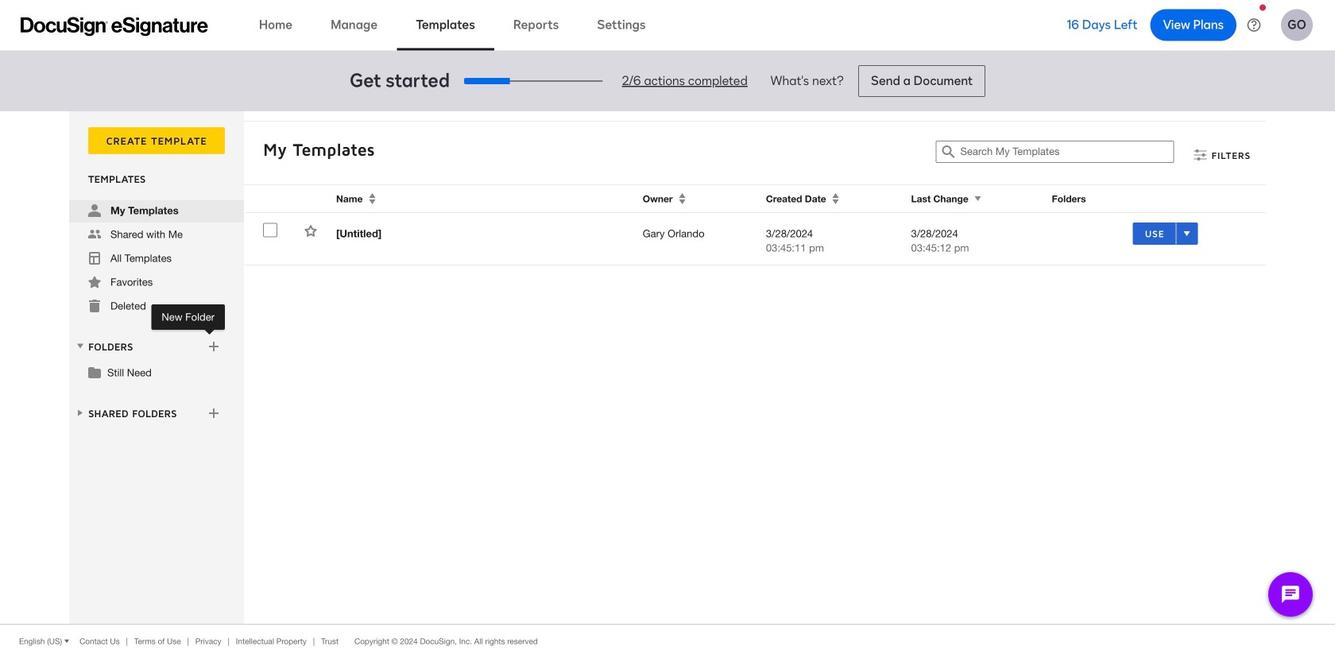 Task type: vqa. For each thing, say whether or not it's contained in the screenshot.
YOUR UPLOADED PROFILE IMAGE
no



Task type: locate. For each thing, give the bounding box(es) containing it.
secondary navigation region
[[69, 111, 1271, 624]]

add [untitled] to favorites image
[[305, 225, 317, 237]]

trash image
[[88, 300, 101, 313]]

tooltip
[[151, 305, 225, 330]]

more info region
[[0, 624, 1336, 658]]

Search My Templates text field
[[961, 142, 1174, 162]]



Task type: describe. For each thing, give the bounding box(es) containing it.
star filled image
[[88, 276, 101, 289]]

templates image
[[88, 252, 101, 265]]

docusign esignature image
[[21, 17, 208, 36]]

shared image
[[88, 228, 101, 241]]

folder image
[[88, 366, 101, 379]]

view shared folders image
[[74, 407, 87, 419]]

tooltip inside secondary navigation region
[[151, 305, 225, 330]]

user image
[[88, 204, 101, 217]]

view folders image
[[74, 340, 87, 353]]



